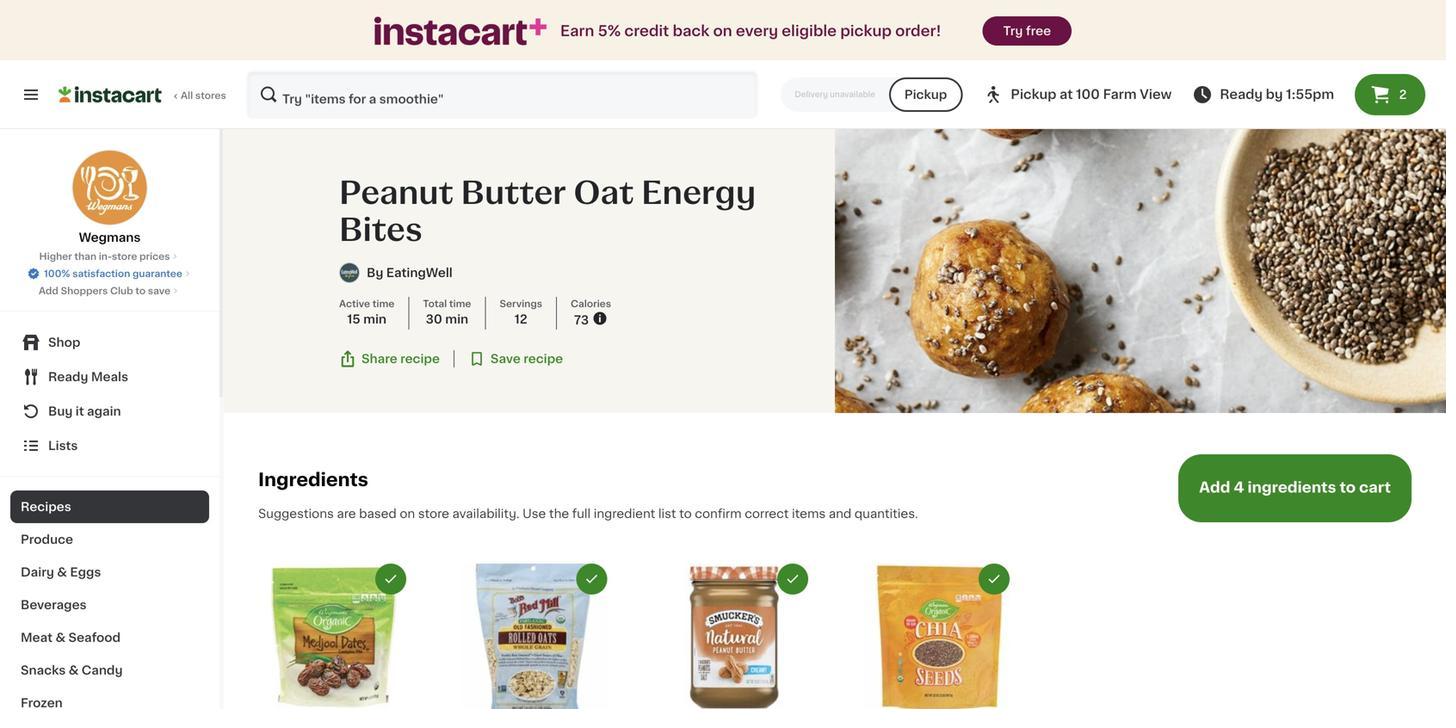 Task type: describe. For each thing, give the bounding box(es) containing it.
servings
[[500, 299, 542, 309]]

club
[[110, 286, 133, 296]]

ingredient
[[594, 508, 655, 520]]

add for add shoppers club to save
[[39, 286, 58, 296]]

satisfaction
[[72, 269, 130, 278]]

suggestions
[[258, 508, 334, 520]]

ingredients
[[1248, 480, 1336, 495]]

share
[[362, 353, 397, 365]]

unselect item image for 4th product group from the right
[[383, 572, 399, 587]]

the
[[549, 508, 569, 520]]

1:55pm
[[1286, 88, 1334, 101]]

beverages link
[[10, 589, 209, 622]]

shop link
[[10, 325, 209, 360]]

1 horizontal spatial store
[[418, 508, 449, 520]]

30
[[426, 314, 442, 326]]

to for ingredients
[[1340, 480, 1356, 495]]

100% satisfaction guarantee
[[44, 269, 182, 278]]

credit
[[625, 24, 669, 38]]

12
[[515, 314, 527, 326]]

recipe for share recipe
[[400, 353, 440, 365]]

full
[[572, 508, 591, 520]]

pickup
[[840, 24, 892, 38]]

unselect item image for 1st product group from the right
[[986, 572, 1002, 587]]

wegmans
[[79, 232, 141, 244]]

active
[[339, 299, 370, 309]]

recipes link
[[10, 491, 209, 523]]

back
[[673, 24, 710, 38]]

dairy & eggs link
[[10, 556, 209, 589]]

higher
[[39, 252, 72, 261]]

100%
[[44, 269, 70, 278]]

butter
[[461, 178, 566, 208]]

try
[[1003, 25, 1023, 37]]

100
[[1076, 88, 1100, 101]]

15
[[347, 314, 360, 326]]

candy
[[82, 665, 123, 677]]

& for dairy
[[57, 566, 67, 579]]

peanut butter oat energy bites image
[[835, 129, 1446, 413]]

min for 30 min
[[445, 314, 468, 326]]

lists link
[[10, 429, 209, 463]]

items
[[792, 508, 826, 520]]

it
[[76, 405, 84, 418]]

energy
[[641, 178, 756, 208]]

save recipe button
[[468, 351, 563, 368]]

ingredients
[[258, 471, 368, 489]]

order!
[[895, 24, 941, 38]]

add shoppers club to save
[[39, 286, 171, 296]]

based
[[359, 508, 397, 520]]

100% satisfaction guarantee button
[[27, 263, 193, 281]]

farm
[[1103, 88, 1137, 101]]

eggs
[[70, 566, 101, 579]]

snacks & candy
[[21, 665, 123, 677]]

add for add 4 ingredients to cart
[[1199, 480, 1231, 495]]

produce
[[21, 534, 73, 546]]

0 horizontal spatial on
[[400, 508, 415, 520]]

pickup at 100 farm view button
[[983, 71, 1172, 119]]

by
[[367, 267, 383, 279]]

cart
[[1359, 480, 1391, 495]]

pickup for pickup
[[905, 89, 947, 101]]

in-
[[99, 252, 112, 261]]

1 horizontal spatial to
[[679, 508, 692, 520]]

share recipe
[[362, 353, 440, 365]]

beverages
[[21, 599, 87, 611]]

at
[[1060, 88, 1073, 101]]

unselect item image for 2nd product group from left
[[584, 572, 600, 587]]

share recipe button
[[339, 351, 440, 368]]

view
[[1140, 88, 1172, 101]]

again
[[87, 405, 121, 418]]

all
[[181, 91, 193, 100]]

all stores link
[[59, 71, 227, 119]]

save
[[491, 353, 521, 365]]

prices
[[139, 252, 170, 261]]

min for 15 min
[[363, 314, 387, 326]]

availability.
[[452, 508, 520, 520]]

active time 15 min
[[339, 299, 395, 326]]

& for meat
[[55, 632, 66, 644]]

2
[[1399, 89, 1407, 101]]



Task type: locate. For each thing, give the bounding box(es) containing it.
time right active
[[373, 299, 395, 309]]

2 vertical spatial &
[[69, 665, 79, 677]]

add shoppers club to save link
[[39, 284, 181, 298]]

snacks & candy link
[[10, 654, 209, 687]]

meals
[[91, 371, 128, 383]]

1 unselect item image from the left
[[383, 572, 399, 587]]

are
[[337, 508, 356, 520]]

1 horizontal spatial unselect item image
[[986, 572, 1002, 587]]

ready by 1:55pm
[[1220, 88, 1334, 101]]

save recipe
[[491, 353, 563, 365]]

by eatingwell
[[367, 267, 453, 279]]

None search field
[[246, 71, 759, 119]]

1 horizontal spatial on
[[713, 24, 732, 38]]

0 horizontal spatial add
[[39, 286, 58, 296]]

0 vertical spatial to
[[135, 286, 146, 296]]

min
[[363, 314, 387, 326], [445, 314, 468, 326]]

recipes
[[21, 501, 71, 513]]

try free
[[1003, 25, 1051, 37]]

to
[[135, 286, 146, 296], [1340, 480, 1356, 495], [679, 508, 692, 520]]

min inside active time 15 min
[[363, 314, 387, 326]]

ready inside ready by 1:55pm link
[[1220, 88, 1263, 101]]

pickup at 100 farm view
[[1011, 88, 1172, 101]]

peanut butter oat energy bites
[[339, 178, 756, 245]]

pickup down order!
[[905, 89, 947, 101]]

ready by 1:55pm link
[[1193, 84, 1334, 105]]

& left candy
[[69, 665, 79, 677]]

suggestions are based on store availability. use the full ingredient list to confirm correct items and quantities.
[[258, 508, 918, 520]]

1 vertical spatial on
[[400, 508, 415, 520]]

lists
[[48, 440, 78, 452]]

pickup inside popup button
[[1011, 88, 1057, 101]]

earn 5% credit back on every eligible pickup order!
[[560, 24, 941, 38]]

confirm
[[695, 508, 742, 520]]

& for snacks
[[69, 665, 79, 677]]

to left cart
[[1340, 480, 1356, 495]]

total time 30 min
[[423, 299, 471, 326]]

ready left by
[[1220, 88, 1263, 101]]

by
[[1266, 88, 1283, 101]]

all stores
[[181, 91, 226, 100]]

& left "eggs"
[[57, 566, 67, 579]]

time right total
[[449, 299, 471, 309]]

total
[[423, 299, 447, 309]]

dairy
[[21, 566, 54, 579]]

product group
[[258, 564, 406, 709], [459, 564, 607, 709], [660, 564, 809, 709], [862, 564, 1010, 709]]

service type group
[[781, 77, 963, 112]]

unselect item image down suggestions are based on store availability. use the full ingredient list to confirm correct items and quantities.
[[584, 572, 600, 587]]

2 unselect item image from the left
[[986, 572, 1002, 587]]

guarantee
[[133, 269, 182, 278]]

add 4 ingredients to cart button
[[1179, 455, 1412, 522]]

0 horizontal spatial recipe
[[400, 353, 440, 365]]

calories
[[571, 299, 611, 309]]

1 horizontal spatial recipe
[[524, 353, 563, 365]]

2 product group from the left
[[459, 564, 607, 709]]

meat & seafood link
[[10, 622, 209, 654]]

0 horizontal spatial unselect item image
[[383, 572, 399, 587]]

recipe
[[400, 353, 440, 365], [524, 353, 563, 365]]

recipe right share
[[400, 353, 440, 365]]

meat
[[21, 632, 53, 644]]

peanut
[[339, 178, 454, 208]]

2 recipe from the left
[[524, 353, 563, 365]]

on
[[713, 24, 732, 38], [400, 508, 415, 520]]

store left availability.
[[418, 508, 449, 520]]

1 product group from the left
[[258, 564, 406, 709]]

and
[[829, 508, 852, 520]]

5%
[[598, 24, 621, 38]]

to left save
[[135, 286, 146, 296]]

than
[[74, 252, 96, 261]]

time for 15 min
[[373, 299, 395, 309]]

recipe inside button
[[400, 353, 440, 365]]

1 vertical spatial ready
[[48, 371, 88, 383]]

0 horizontal spatial store
[[112, 252, 137, 261]]

stores
[[195, 91, 226, 100]]

ready meals
[[48, 371, 128, 383]]

1 horizontal spatial pickup
[[1011, 88, 1057, 101]]

1 horizontal spatial add
[[1199, 480, 1231, 495]]

1 vertical spatial store
[[418, 508, 449, 520]]

unselect item image for third product group
[[785, 572, 801, 587]]

Search field
[[248, 72, 757, 117]]

0 horizontal spatial to
[[135, 286, 146, 296]]

1 horizontal spatial time
[[449, 299, 471, 309]]

2 horizontal spatial to
[[1340, 480, 1356, 495]]

use
[[523, 508, 546, 520]]

snacks
[[21, 665, 66, 677]]

0 vertical spatial &
[[57, 566, 67, 579]]

add
[[39, 286, 58, 296], [1199, 480, 1231, 495]]

time inside 'total time 30 min'
[[449, 299, 471, 309]]

wegmans link
[[72, 150, 148, 246]]

ready meals link
[[10, 360, 209, 394]]

2 unselect item image from the left
[[785, 572, 801, 587]]

list
[[658, 508, 676, 520]]

recipe inside button
[[524, 353, 563, 365]]

ready for ready by 1:55pm
[[1220, 88, 1263, 101]]

0 horizontal spatial unselect item image
[[584, 572, 600, 587]]

recipe right save
[[524, 353, 563, 365]]

to right list
[[679, 508, 692, 520]]

2 button
[[1355, 74, 1426, 115]]

higher than in-store prices link
[[39, 250, 180, 263]]

ready for ready meals
[[48, 371, 88, 383]]

buy it again link
[[10, 394, 209, 429]]

1 horizontal spatial unselect item image
[[785, 572, 801, 587]]

1 vertical spatial &
[[55, 632, 66, 644]]

1 recipe from the left
[[400, 353, 440, 365]]

on right back
[[713, 24, 732, 38]]

min right 15
[[363, 314, 387, 326]]

pickup inside button
[[905, 89, 947, 101]]

2 time from the left
[[449, 299, 471, 309]]

bites
[[339, 215, 423, 245]]

0 vertical spatial ready
[[1220, 88, 1263, 101]]

ready inside ready meals link
[[48, 371, 88, 383]]

time for 30 min
[[449, 299, 471, 309]]

express icon image
[[374, 17, 547, 45]]

unselect item image down items on the bottom right of the page
[[785, 572, 801, 587]]

add inside button
[[1199, 480, 1231, 495]]

dairy & eggs
[[21, 566, 101, 579]]

2 vertical spatial to
[[679, 508, 692, 520]]

on right based
[[400, 508, 415, 520]]

shop
[[48, 337, 80, 349]]

pickup for pickup at 100 farm view
[[1011, 88, 1057, 101]]

shoppers
[[61, 286, 108, 296]]

free
[[1026, 25, 1051, 37]]

1 unselect item image from the left
[[584, 572, 600, 587]]

0 horizontal spatial ready
[[48, 371, 88, 383]]

servings 12
[[500, 299, 542, 326]]

buy
[[48, 405, 73, 418]]

save
[[148, 286, 171, 296]]

to for club
[[135, 286, 146, 296]]

1 vertical spatial to
[[1340, 480, 1356, 495]]

1 horizontal spatial min
[[445, 314, 468, 326]]

to inside button
[[1340, 480, 1356, 495]]

quantities.
[[855, 508, 918, 520]]

0 horizontal spatial pickup
[[905, 89, 947, 101]]

4 product group from the left
[[862, 564, 1010, 709]]

ready down "shop"
[[48, 371, 88, 383]]

2 min from the left
[[445, 314, 468, 326]]

3 product group from the left
[[660, 564, 809, 709]]

unselect item image
[[383, 572, 399, 587], [986, 572, 1002, 587]]

pickup button
[[889, 77, 963, 112]]

store
[[112, 252, 137, 261], [418, 508, 449, 520]]

higher than in-store prices
[[39, 252, 170, 261]]

seafood
[[68, 632, 121, 644]]

time inside active time 15 min
[[373, 299, 395, 309]]

min inside 'total time 30 min'
[[445, 314, 468, 326]]

instacart logo image
[[59, 84, 162, 105]]

add left 4 on the bottom
[[1199, 480, 1231, 495]]

0 vertical spatial add
[[39, 286, 58, 296]]

add 4 ingredients to cart
[[1199, 480, 1391, 495]]

meat & seafood
[[21, 632, 121, 644]]

1 time from the left
[[373, 299, 395, 309]]

oat
[[574, 178, 634, 208]]

recipe for save recipe
[[524, 353, 563, 365]]

buy it again
[[48, 405, 121, 418]]

4
[[1234, 480, 1244, 495]]

0 horizontal spatial time
[[373, 299, 395, 309]]

&
[[57, 566, 67, 579], [55, 632, 66, 644], [69, 665, 79, 677]]

0 horizontal spatial min
[[363, 314, 387, 326]]

pickup left the at
[[1011, 88, 1057, 101]]

eligible
[[782, 24, 837, 38]]

0 vertical spatial on
[[713, 24, 732, 38]]

73
[[574, 314, 589, 326]]

& right meat
[[55, 632, 66, 644]]

min right 30
[[445, 314, 468, 326]]

every
[[736, 24, 778, 38]]

1 min from the left
[[363, 314, 387, 326]]

1 horizontal spatial ready
[[1220, 88, 1263, 101]]

ready
[[1220, 88, 1263, 101], [48, 371, 88, 383]]

1 vertical spatial add
[[1199, 480, 1231, 495]]

wegmans logo image
[[72, 150, 148, 226]]

produce link
[[10, 523, 209, 556]]

store up 100% satisfaction guarantee
[[112, 252, 137, 261]]

add down 100%
[[39, 286, 58, 296]]

unselect item image
[[584, 572, 600, 587], [785, 572, 801, 587]]

0 vertical spatial store
[[112, 252, 137, 261]]



Task type: vqa. For each thing, say whether or not it's contained in the screenshot.
the Add Shoppers Club to save
yes



